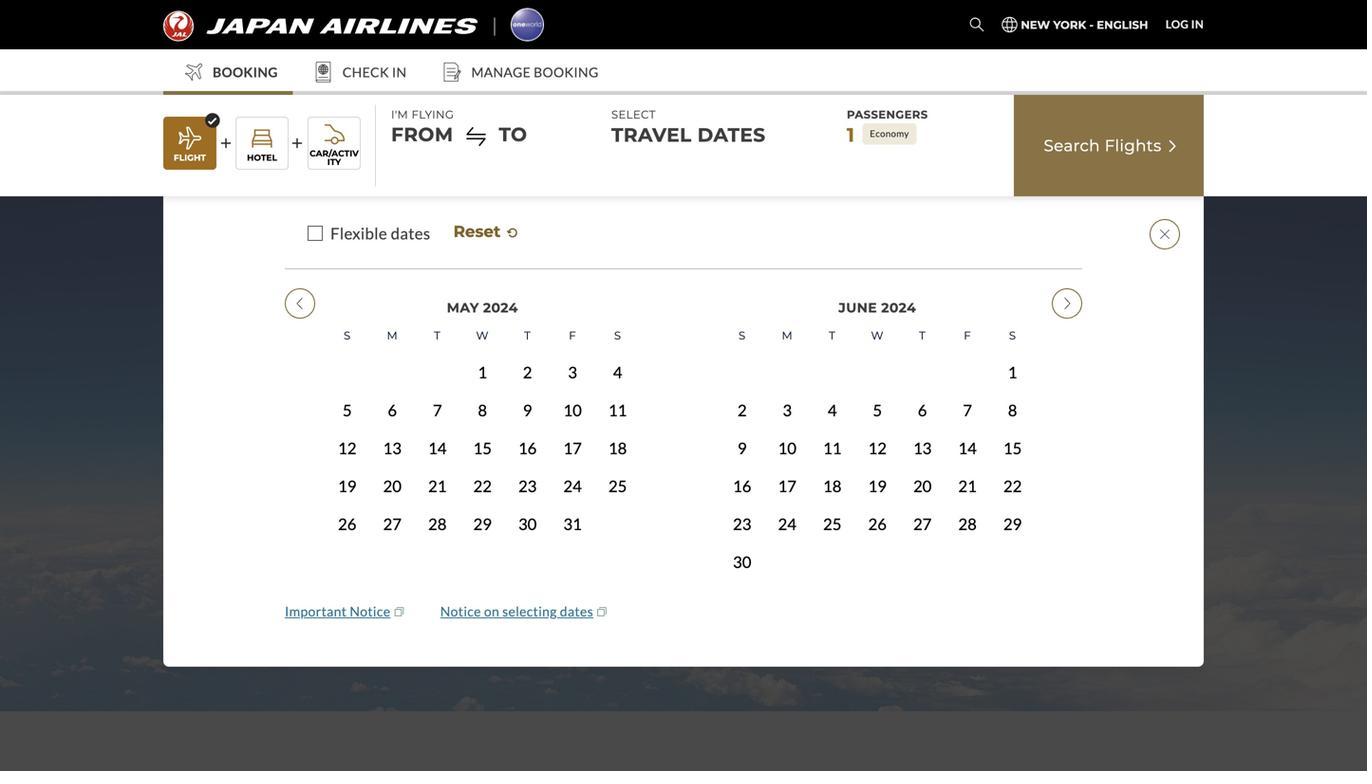 Task type: locate. For each thing, give the bounding box(es) containing it.
2 29 from the left
[[1004, 515, 1022, 534]]

1 horizontal spatial 17 button
[[765, 467, 810, 505]]

19 button
[[325, 467, 370, 505], [855, 467, 900, 505]]

2 14 from the left
[[958, 439, 977, 458]]

friday element for 7
[[945, 318, 990, 354]]

8 button
[[460, 392, 505, 429], [990, 392, 1035, 429]]

dates
[[698, 123, 766, 147]]

1 12 button from the left
[[325, 429, 370, 467]]

1 5 from the left
[[343, 401, 352, 420]]

2 6 button from the left
[[900, 392, 945, 429]]

1 horizontal spatial 19
[[868, 477, 887, 496]]

0 horizontal spatial 10
[[563, 401, 582, 420]]

3 button
[[550, 354, 595, 392], [765, 392, 810, 429]]

16 button
[[505, 429, 550, 467], [720, 467, 765, 505]]

1 horizontal spatial 28
[[958, 515, 977, 534]]

0 horizontal spatial 3
[[568, 363, 577, 382]]

1 19 from the left
[[338, 477, 357, 496]]

2 sunday element from the left
[[720, 318, 765, 354]]

1 horizontal spatial notice
[[440, 604, 481, 620]]

7 button
[[415, 392, 460, 429], [945, 392, 990, 429]]

9
[[523, 401, 532, 420], [738, 439, 747, 458]]

0 horizontal spatial 11
[[609, 401, 627, 420]]

2 saturday element from the left
[[990, 318, 1035, 354]]

1 horizontal spatial sunday element
[[720, 318, 765, 354]]

1 horizontal spatial 22 button
[[990, 467, 1035, 505]]

18
[[609, 439, 627, 458], [823, 477, 842, 496]]

1 horizontal spatial 16 button
[[720, 467, 765, 505]]

(international)
[[480, 430, 719, 470]]

flight left hotel
[[174, 153, 206, 163]]

15 button
[[460, 429, 505, 467], [990, 429, 1035, 467]]

1 horizontal spatial 15
[[1004, 439, 1022, 458]]

1 horizontal spatial wednesday element
[[855, 318, 900, 354]]

1 21 from the left
[[428, 477, 447, 496]]

5
[[343, 401, 352, 420], [873, 401, 882, 420]]

1 horizontal spatial friday element
[[945, 318, 990, 354]]

1 vertical spatial 11
[[823, 439, 842, 458]]

log
[[1166, 18, 1189, 31]]

1 2024 from the left
[[483, 300, 518, 316]]

19 for first "19" button from the left
[[338, 477, 357, 496]]

3 for left '3' button
[[568, 363, 577, 382]]

1 saturday element from the left
[[595, 318, 640, 354]]

16
[[518, 439, 537, 458], [733, 477, 752, 496]]

24
[[563, 477, 582, 496], [778, 515, 797, 534]]

1 friday element from the left
[[550, 318, 595, 354]]

29 for first the 29 button
[[473, 515, 492, 534]]

4 button
[[595, 354, 640, 392], [810, 392, 855, 429]]

11 for 11 button to the left
[[609, 401, 627, 420]]

flight for flight
[[174, 153, 206, 163]]

17 for the leftmost 17 button
[[563, 439, 582, 458]]

notice left on
[[440, 604, 481, 620]]

1 20 button from the left
[[370, 467, 415, 505]]

2 monday element from the left
[[765, 318, 810, 354]]

booking
[[213, 64, 278, 80], [534, 64, 599, 80]]

flight inside button
[[174, 153, 206, 163]]

2024 right may
[[483, 300, 518, 316]]

25 button
[[595, 467, 640, 505], [810, 505, 855, 543]]

i'm flying
[[391, 108, 454, 122]]

10 button
[[550, 392, 595, 429], [765, 429, 810, 467]]

28 for 2nd 28 button from right
[[428, 515, 447, 534]]

20
[[383, 477, 402, 496], [913, 477, 932, 496]]

1 f from the left
[[569, 329, 576, 343]]

car/activ
[[310, 149, 359, 159]]

1 7 button from the left
[[415, 392, 460, 429]]

2 28 from the left
[[958, 515, 977, 534]]

0 vertical spatial 9
[[523, 401, 532, 420]]

10
[[563, 401, 582, 420], [778, 439, 797, 458]]

2 5 from the left
[[873, 401, 882, 420]]

2024 right 'june'
[[881, 300, 916, 316]]

t for 6 'thursday' element
[[919, 329, 926, 343]]

car/activ ity button
[[308, 117, 361, 170]]

20 button
[[370, 467, 415, 505], [900, 467, 945, 505]]

sunday element for 5
[[325, 318, 370, 354]]

1 horizontal spatial 4 button
[[810, 392, 855, 429]]

1 horizontal spatial 8 button
[[990, 392, 1035, 429]]

thursday element down may 2024
[[505, 318, 550, 354]]

1 sunday element from the left
[[325, 318, 370, 354]]

0 horizontal spatial 18
[[609, 439, 627, 458]]

0 horizontal spatial 6 button
[[370, 392, 415, 429]]

1 vertical spatial 10
[[778, 439, 797, 458]]

2 thursday element from the left
[[900, 318, 945, 354]]

friday element for 10
[[550, 318, 595, 354]]

m
[[387, 329, 398, 343], [782, 329, 793, 343]]

saturday element
[[595, 318, 640, 354], [990, 318, 1035, 354]]

1 horizontal spatial 23
[[733, 515, 752, 534]]

w down june 2024
[[871, 329, 884, 343]]

dates right flexible
[[391, 224, 431, 243]]

from
[[391, 123, 453, 146]]

log in link
[[1166, 13, 1204, 35]]

1 thursday element from the left
[[505, 318, 550, 354]]

dates
[[391, 224, 431, 243], [560, 604, 594, 620]]

1 horizontal spatial 15 button
[[990, 429, 1035, 467]]

1 14 from the left
[[428, 439, 447, 458]]

0 vertical spatial 24
[[563, 477, 582, 496]]

2 28 button from the left
[[945, 505, 990, 543]]

1 t from the left
[[434, 329, 441, 343]]

monday element
[[370, 318, 415, 354], [765, 318, 810, 354]]

1 1 button from the left
[[460, 354, 505, 392]]

thursday element for 9
[[505, 318, 550, 354]]

flight up flight
[[163, 410, 207, 424]]

26
[[338, 515, 357, 534], [868, 515, 887, 534]]

2 w from the left
[[871, 329, 884, 343]]

1 13 from the left
[[383, 439, 402, 458]]

0 horizontal spatial 20
[[383, 477, 402, 496]]

t for 'tuesday' element for 7
[[434, 329, 441, 343]]

1 monday element from the left
[[370, 318, 415, 354]]

1 horizontal spatial 13
[[913, 439, 932, 458]]

21
[[428, 477, 447, 496], [958, 477, 977, 496]]

2 f from the left
[[964, 329, 971, 343]]

2 29 button from the left
[[990, 505, 1035, 543]]

5 for 1st 5 button from right
[[873, 401, 882, 420]]

3 s from the left
[[739, 329, 746, 343]]

saturday element for 11
[[595, 318, 640, 354]]

friday element
[[550, 318, 595, 354], [945, 318, 990, 354]]

in right the check
[[392, 64, 407, 80]]

2024 for 5
[[881, 300, 916, 316]]

4 t from the left
[[919, 329, 926, 343]]

18 button
[[595, 429, 640, 467], [810, 467, 855, 505]]

0 horizontal spatial 23
[[518, 477, 537, 496]]

-
[[1090, 18, 1094, 32]]

1 horizontal spatial 7 button
[[945, 392, 990, 429]]

17 button
[[550, 429, 595, 467], [765, 467, 810, 505]]

important notice
[[285, 604, 391, 620]]

1 horizontal spatial 30 button
[[720, 543, 765, 581]]

0 vertical spatial flight
[[174, 153, 206, 163]]

1 horizontal spatial 10 button
[[765, 429, 810, 467]]

notice right the important
[[350, 604, 391, 620]]

f for 10
[[569, 329, 576, 343]]

2 27 from the left
[[913, 515, 932, 534]]

13
[[383, 439, 402, 458], [913, 439, 932, 458]]

english
[[1097, 18, 1148, 32]]

11
[[609, 401, 627, 420], [823, 439, 842, 458]]

wednesday element down june 2024
[[855, 318, 900, 354]]

booking up "hotel" button
[[213, 64, 278, 80]]

0 horizontal spatial 21 button
[[415, 467, 460, 505]]

2 19 button from the left
[[855, 467, 900, 505]]

tuesday element down 'june'
[[810, 318, 855, 354]]

26 button
[[325, 505, 370, 543], [855, 505, 900, 543]]

new york - english
[[1021, 18, 1148, 32]]

1 horizontal spatial 5
[[873, 401, 882, 420]]

2 20 from the left
[[913, 477, 932, 496]]

1 12 from the left
[[338, 439, 357, 458]]

m for 3
[[782, 329, 793, 343]]

12
[[338, 439, 357, 458], [868, 439, 887, 458]]

manage booking
[[471, 64, 599, 80]]

0 vertical spatial 2
[[523, 363, 532, 382]]

booking down one world icon
[[534, 64, 599, 80]]

11 button
[[595, 392, 640, 429], [810, 429, 855, 467]]

0 horizontal spatial 17
[[563, 439, 582, 458]]

in right log
[[1191, 18, 1204, 31]]

1 26 from the left
[[338, 515, 357, 534]]

2 t from the left
[[524, 329, 531, 343]]

flight
[[174, 153, 206, 163], [163, 410, 207, 424]]

21 for 2nd 21 button from the left
[[958, 477, 977, 496]]

1 27 from the left
[[383, 515, 402, 534]]

selecting
[[502, 604, 557, 620]]

search image
[[966, 13, 988, 36]]

w down may 2024
[[476, 329, 489, 343]]

26 for second the 26 button from the right
[[338, 515, 357, 534]]

0 horizontal spatial 19 button
[[325, 467, 370, 505]]

27 for first 27 button from right
[[913, 515, 932, 534]]

1 horizontal spatial m
[[782, 329, 793, 343]]

0 horizontal spatial 22
[[473, 477, 492, 496]]

search flights link
[[1014, 95, 1204, 197]]

0 horizontal spatial 27
[[383, 515, 402, 534]]

thursday element down june 2024
[[900, 318, 945, 354]]

wednesday element down may 2024
[[460, 318, 505, 354]]

5 button
[[325, 392, 370, 429], [855, 392, 900, 429]]

2 21 button from the left
[[945, 467, 990, 505]]

0 horizontal spatial 26
[[338, 515, 357, 534]]

21 button
[[415, 467, 460, 505], [945, 467, 990, 505]]

0 horizontal spatial 21
[[428, 477, 447, 496]]

0 vertical spatial 3
[[568, 363, 577, 382]]

0 horizontal spatial 30
[[518, 515, 537, 534]]

2 2024 from the left
[[881, 300, 916, 316]]

flight inside flight information flight information (international)
[[163, 410, 207, 424]]

1 8 from the left
[[478, 401, 487, 420]]

s
[[344, 329, 351, 343], [614, 329, 621, 343], [739, 329, 746, 343], [1009, 329, 1016, 343]]

0 horizontal spatial 2 button
[[505, 354, 550, 392]]

1 vertical spatial 16
[[733, 477, 752, 496]]

close image
[[1150, 219, 1180, 250]]

1 horizontal spatial 11
[[823, 439, 842, 458]]

2 tuesday element from the left
[[810, 318, 855, 354]]

23 button
[[505, 467, 550, 505], [720, 505, 765, 543]]

2 19 from the left
[[868, 477, 887, 496]]

1 horizontal spatial 19 button
[[855, 467, 900, 505]]

2 21 from the left
[[958, 477, 977, 496]]

2 friday element from the left
[[945, 318, 990, 354]]

0 horizontal spatial 5 button
[[325, 392, 370, 429]]

1 21 button from the left
[[415, 467, 460, 505]]

1 vertical spatial flight
[[163, 410, 207, 424]]

notice on selecting dates link
[[440, 604, 610, 620]]

1 horizontal spatial 8
[[1008, 401, 1017, 420]]

1 m from the left
[[387, 329, 398, 343]]

1 horizontal spatial 27
[[913, 515, 932, 534]]

1 vertical spatial 17
[[778, 477, 797, 496]]

0 horizontal spatial in
[[392, 64, 407, 80]]

0 horizontal spatial wednesday element
[[460, 318, 505, 354]]

1 horizontal spatial 9 button
[[720, 429, 765, 467]]

2 22 button from the left
[[990, 467, 1035, 505]]

1 vertical spatial 9
[[738, 439, 747, 458]]

1 horizontal spatial 24 button
[[765, 505, 810, 543]]

3 t from the left
[[829, 329, 836, 343]]

24 for the left 24 'button'
[[563, 477, 582, 496]]

2 wednesday element from the left
[[855, 318, 900, 354]]

0 horizontal spatial 25 button
[[595, 467, 640, 505]]

12 button
[[325, 429, 370, 467], [855, 429, 900, 467]]

23 for 23 button to the right
[[733, 515, 752, 534]]

check in
[[343, 64, 407, 80]]

sunday element
[[325, 318, 370, 354], [720, 318, 765, 354]]

0 horizontal spatial 10 button
[[550, 392, 595, 429]]

2 for the left 2 button
[[523, 363, 532, 382]]

1 26 button from the left
[[325, 505, 370, 543]]

f
[[569, 329, 576, 343], [964, 329, 971, 343]]

2 m from the left
[[782, 329, 793, 343]]

2 15 button from the left
[[990, 429, 1035, 467]]

dates right the selecting
[[560, 604, 594, 620]]

thursday element
[[505, 318, 550, 354], [900, 318, 945, 354]]

0 horizontal spatial notice
[[350, 604, 391, 620]]

hotel button
[[235, 117, 289, 170]]

w
[[476, 329, 489, 343], [871, 329, 884, 343]]

0 horizontal spatial 8 button
[[460, 392, 505, 429]]

notice
[[350, 604, 391, 620], [440, 604, 481, 620]]

1 horizontal spatial 2024
[[881, 300, 916, 316]]

0 horizontal spatial 9
[[523, 401, 532, 420]]

1 22 button from the left
[[460, 467, 505, 505]]

0 vertical spatial in
[[1191, 18, 1204, 31]]

0 horizontal spatial tuesday element
[[415, 318, 460, 354]]

1 tuesday element from the left
[[415, 318, 460, 354]]

29
[[473, 515, 492, 534], [1004, 515, 1022, 534]]

1 horizontal spatial 18
[[823, 477, 842, 496]]

1 29 button from the left
[[460, 505, 505, 543]]

1 horizontal spatial 1 button
[[990, 354, 1035, 392]]

1 wednesday element from the left
[[460, 318, 505, 354]]

wednesday element
[[460, 318, 505, 354], [855, 318, 900, 354]]

2
[[523, 363, 532, 382], [738, 401, 747, 420]]

1 horizontal spatial 21
[[958, 477, 977, 496]]

0 horizontal spatial 20 button
[[370, 467, 415, 505]]

1 horizontal spatial 20
[[913, 477, 932, 496]]

1 15 from the left
[[473, 439, 492, 458]]

1 7 from the left
[[433, 401, 442, 420]]

2024
[[483, 300, 518, 316], [881, 300, 916, 316]]

1 w from the left
[[476, 329, 489, 343]]

13 button
[[370, 429, 415, 467], [900, 429, 945, 467]]

1 29 from the left
[[473, 515, 492, 534]]

9 button
[[505, 392, 550, 429], [720, 429, 765, 467]]

1 vertical spatial 18
[[823, 477, 842, 496]]

1 horizontal spatial booking
[[534, 64, 599, 80]]

1 button
[[460, 354, 505, 392], [990, 354, 1035, 392]]

4
[[613, 363, 622, 382], [828, 401, 837, 420]]

1 horizontal spatial 28 button
[[945, 505, 990, 543]]

economy
[[870, 128, 909, 139]]

1 horizontal spatial 2
[[738, 401, 747, 420]]

0 horizontal spatial 25
[[609, 477, 627, 496]]

tuesday element down may
[[415, 318, 460, 354]]

0 horizontal spatial 16 button
[[505, 429, 550, 467]]

0 horizontal spatial 23 button
[[505, 467, 550, 505]]

14
[[428, 439, 447, 458], [958, 439, 977, 458]]

25
[[609, 477, 627, 496], [823, 515, 842, 534]]

1
[[847, 123, 855, 147], [478, 363, 487, 382], [1008, 363, 1017, 382]]

4 s from the left
[[1009, 329, 1016, 343]]

1 horizontal spatial 22
[[1004, 477, 1022, 496]]

sunday element for 2
[[720, 318, 765, 354]]

0 horizontal spatial 5
[[343, 401, 352, 420]]

0 horizontal spatial 2024
[[483, 300, 518, 316]]

29 button
[[460, 505, 505, 543], [990, 505, 1035, 543]]

17 for right 17 button
[[778, 477, 797, 496]]

check
[[343, 64, 389, 80]]

1 horizontal spatial monday element
[[765, 318, 810, 354]]

1 horizontal spatial w
[[871, 329, 884, 343]]

0 vertical spatial 4
[[613, 363, 622, 382]]

1 horizontal spatial 11 button
[[810, 429, 855, 467]]

28 button
[[415, 505, 460, 543], [945, 505, 990, 543]]

2 26 from the left
[[868, 515, 887, 534]]

19 for second "19" button from the left
[[868, 477, 887, 496]]

ity
[[327, 157, 341, 167]]

8
[[478, 401, 487, 420], [1008, 401, 1017, 420]]

22
[[473, 477, 492, 496], [1004, 477, 1022, 496]]

30
[[518, 515, 537, 534], [733, 553, 752, 572]]

on
[[484, 604, 500, 620]]

1 horizontal spatial 12 button
[[855, 429, 900, 467]]

0 horizontal spatial 6
[[388, 401, 397, 420]]

tuesday element
[[415, 318, 460, 354], [810, 318, 855, 354]]

28
[[428, 515, 447, 534], [958, 515, 977, 534]]

0 vertical spatial 17
[[563, 439, 582, 458]]

1 horizontal spatial 26
[[868, 515, 887, 534]]

1 vertical spatial 3
[[783, 401, 792, 420]]

1 14 button from the left
[[415, 429, 460, 467]]

1 28 from the left
[[428, 515, 447, 534]]

2 8 button from the left
[[990, 392, 1035, 429]]



Task type: describe. For each thing, give the bounding box(es) containing it.
2 20 button from the left
[[900, 467, 945, 505]]

11 for 11 button to the right
[[823, 439, 842, 458]]

search
[[1044, 136, 1100, 155]]

0 horizontal spatial 11 button
[[595, 392, 640, 429]]

2 notice from the left
[[440, 604, 481, 620]]

wednesday element for 5
[[855, 318, 900, 354]]

5 for 1st 5 button from the left
[[343, 401, 352, 420]]

flights
[[1105, 136, 1162, 155]]

travel
[[612, 123, 692, 147]]

1 horizontal spatial 10
[[778, 439, 797, 458]]

car/activ ity
[[310, 149, 359, 167]]

2 27 button from the left
[[900, 505, 945, 543]]

new york - english button
[[998, 13, 1148, 36]]

1 horizontal spatial 23 button
[[720, 505, 765, 543]]

2 s from the left
[[614, 329, 621, 343]]

hotel
[[247, 153, 277, 163]]

t for 'tuesday' element associated with 4
[[829, 329, 836, 343]]

reset button
[[453, 222, 520, 241]]

reset
[[453, 222, 505, 241]]

select travel dates
[[612, 108, 766, 147]]

2 7 button from the left
[[945, 392, 990, 429]]

0 horizontal spatial 4 button
[[595, 354, 640, 392]]

0 horizontal spatial 30 button
[[505, 505, 550, 543]]

2 5 button from the left
[[855, 392, 900, 429]]

2 7 from the left
[[963, 401, 972, 420]]

0 vertical spatial dates
[[391, 224, 431, 243]]

2 8 from the left
[[1008, 401, 1017, 420]]

information
[[211, 410, 299, 424]]

log in
[[1166, 18, 1204, 31]]

june 2024
[[839, 300, 916, 316]]

monday element for 3
[[765, 318, 810, 354]]

0 horizontal spatial 3 button
[[550, 354, 595, 392]]

28 for first 28 button from the right
[[958, 515, 977, 534]]

0 vertical spatial 10
[[563, 401, 582, 420]]

2 14 button from the left
[[945, 429, 990, 467]]

1 vertical spatial dates
[[560, 604, 594, 620]]

1 27 button from the left
[[370, 505, 415, 543]]

flying
[[412, 108, 454, 122]]

w for 5
[[871, 329, 884, 343]]

search button
[[966, 13, 988, 36]]

1 5 button from the left
[[325, 392, 370, 429]]

f for 7
[[964, 329, 971, 343]]

m for 6
[[387, 329, 398, 343]]

1 20 from the left
[[383, 477, 402, 496]]

0 horizontal spatial 1
[[478, 363, 487, 382]]

21 for second 21 button from right
[[428, 477, 447, 496]]

1 vertical spatial 4
[[828, 401, 837, 420]]

29 for 2nd the 29 button from the left
[[1004, 515, 1022, 534]]

tuesday element for 7
[[415, 318, 460, 354]]

june
[[839, 300, 877, 316]]

0 horizontal spatial 18 button
[[595, 429, 640, 467]]

1 s from the left
[[344, 329, 351, 343]]

flight
[[163, 430, 262, 470]]

1 horizontal spatial 1
[[847, 123, 855, 147]]

wednesday element for 8
[[460, 318, 505, 354]]

flight for flight information flight information (international)
[[163, 410, 207, 424]]

flexible dates
[[330, 224, 431, 243]]

monday element for 6
[[370, 318, 415, 354]]

information
[[271, 430, 471, 470]]

2 for the rightmost 2 button
[[738, 401, 747, 420]]

2 booking from the left
[[534, 64, 599, 80]]

in for log in
[[1191, 18, 1204, 31]]

2 22 from the left
[[1004, 477, 1022, 496]]

2 13 button from the left
[[900, 429, 945, 467]]

1 vertical spatial 25
[[823, 515, 842, 534]]

2024 for 8
[[483, 300, 518, 316]]

0 horizontal spatial 17 button
[[550, 429, 595, 467]]

1 6 from the left
[[388, 401, 397, 420]]

1 horizontal spatial 3 button
[[765, 392, 810, 429]]

2 12 from the left
[[868, 439, 887, 458]]

important
[[285, 604, 347, 620]]

27 for 2nd 27 button from right
[[383, 515, 402, 534]]

16 for 16 button to the left
[[518, 439, 537, 458]]

2 13 from the left
[[913, 439, 932, 458]]

i'm
[[391, 108, 408, 122]]

24 for the right 24 'button'
[[778, 515, 797, 534]]

31 button
[[550, 505, 595, 543]]

may
[[447, 300, 479, 316]]

2 26 button from the left
[[855, 505, 900, 543]]

notice on selecting dates
[[440, 604, 594, 620]]

one world image
[[511, 8, 544, 41]]

18 for 18 "button" to the left
[[609, 439, 627, 458]]

0 horizontal spatial 9 button
[[505, 392, 550, 429]]

1 horizontal spatial 18 button
[[810, 467, 855, 505]]

1 13 button from the left
[[370, 429, 415, 467]]

1 horizontal spatial 2 button
[[720, 392, 765, 429]]

thursday element for 6
[[900, 318, 945, 354]]

1 15 button from the left
[[460, 429, 505, 467]]

1 vertical spatial 30
[[733, 553, 752, 572]]

saturday element for 8
[[990, 318, 1035, 354]]

tuesday element for 4
[[810, 318, 855, 354]]

flight information flight information (international)
[[163, 410, 719, 470]]

0 horizontal spatial 24 button
[[550, 467, 595, 505]]

reset image
[[505, 226, 520, 241]]

31
[[563, 515, 582, 534]]

1 horizontal spatial 9
[[738, 439, 747, 458]]

1 6 button from the left
[[370, 392, 415, 429]]

16 for the right 16 button
[[733, 477, 752, 496]]

1 8 button from the left
[[460, 392, 505, 429]]

3 for the rightmost '3' button
[[783, 401, 792, 420]]

1 notice from the left
[[350, 604, 391, 620]]

important notice link
[[285, 604, 407, 620]]

flexible
[[330, 224, 387, 243]]

may 2024
[[447, 300, 518, 316]]

new
[[1021, 18, 1050, 32]]

1 19 button from the left
[[325, 467, 370, 505]]

2 12 button from the left
[[855, 429, 900, 467]]

in for check in
[[392, 64, 407, 80]]

manage
[[471, 64, 531, 80]]

0 vertical spatial 25
[[609, 477, 627, 496]]

t for 9 'thursday' element
[[524, 329, 531, 343]]

flight button
[[163, 117, 216, 170]]

1 28 button from the left
[[415, 505, 460, 543]]

1 booking from the left
[[213, 64, 278, 80]]

2 1 button from the left
[[990, 354, 1035, 392]]

2 15 from the left
[[1004, 439, 1022, 458]]

to
[[499, 123, 527, 146]]

york
[[1053, 18, 1086, 32]]

w for 8
[[476, 329, 489, 343]]

japan airlines image
[[163, 11, 478, 41]]

2 6 from the left
[[918, 401, 927, 420]]

select
[[612, 108, 656, 122]]

1 horizontal spatial 25 button
[[810, 505, 855, 543]]

search flights
[[1044, 136, 1162, 155]]

26 for 1st the 26 button from the right
[[868, 515, 887, 534]]

passengers
[[847, 108, 928, 122]]

18 for rightmost 18 "button"
[[823, 477, 842, 496]]

23 for the left 23 button
[[518, 477, 537, 496]]

1 22 from the left
[[473, 477, 492, 496]]

0 vertical spatial 30
[[518, 515, 537, 534]]

2 horizontal spatial 1
[[1008, 363, 1017, 382]]



Task type: vqa. For each thing, say whether or not it's contained in the screenshot.


